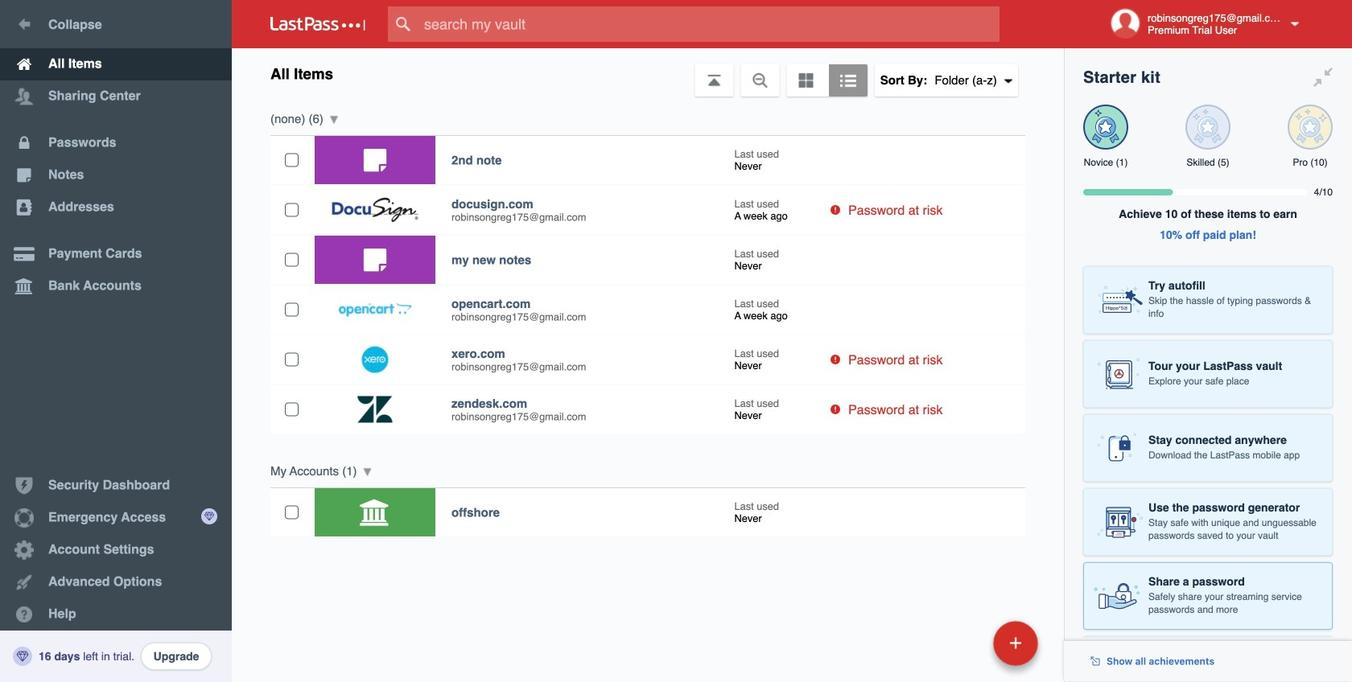 Task type: describe. For each thing, give the bounding box(es) containing it.
vault options navigation
[[232, 48, 1065, 97]]

search my vault text field
[[388, 6, 1032, 42]]

main navigation navigation
[[0, 0, 232, 683]]

new item element
[[883, 621, 1044, 667]]

new item navigation
[[883, 617, 1048, 683]]

Search search field
[[388, 6, 1032, 42]]

lastpass image
[[271, 17, 366, 31]]



